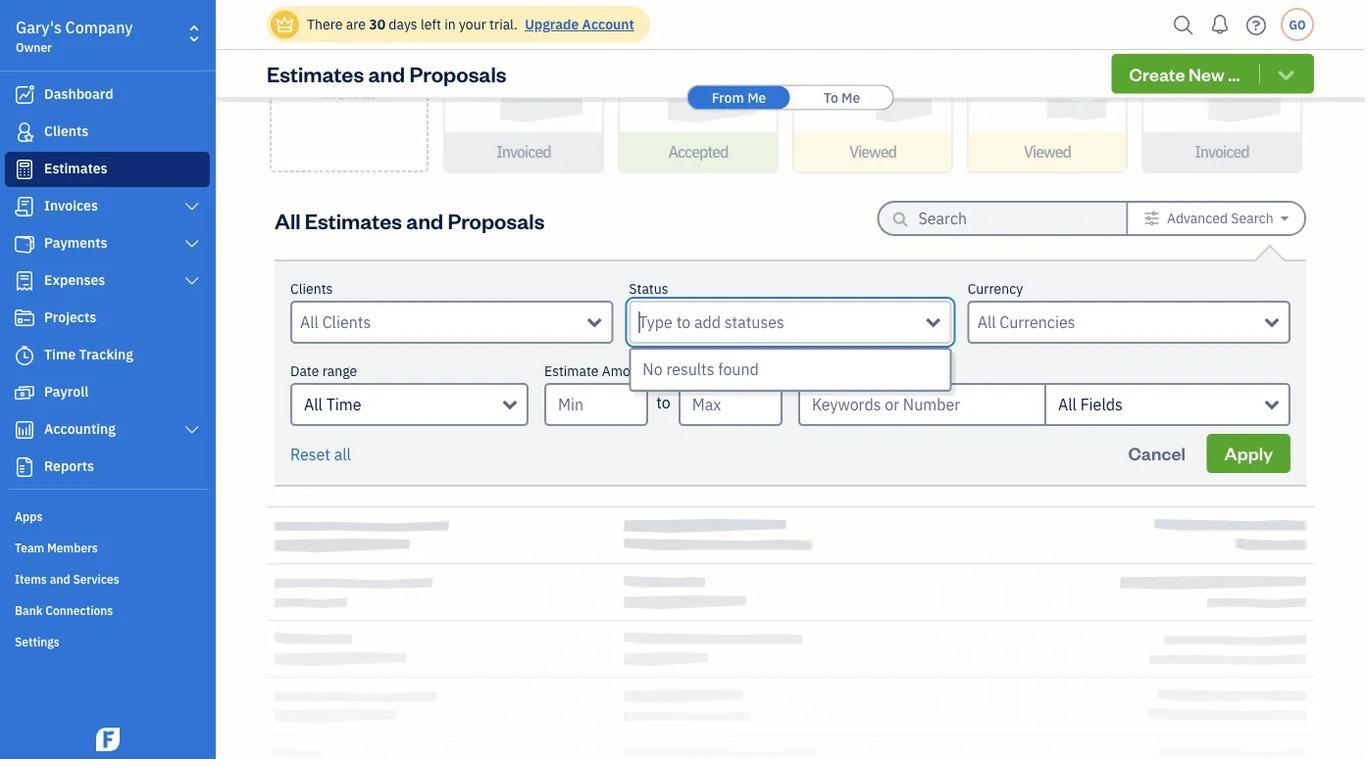 Task type: locate. For each thing, give the bounding box(es) containing it.
tracking
[[79, 346, 133, 364]]

1 horizontal spatial create new …
[[1129, 62, 1240, 85]]

2 chevron large down image from the top
[[183, 236, 201, 252]]

1 horizontal spatial new
[[1189, 62, 1225, 85]]

1 vertical spatial estimates
[[44, 159, 107, 177]]

reset all
[[290, 445, 351, 465]]

1 horizontal spatial clients
[[290, 280, 333, 298]]

3 chevron large down image from the top
[[183, 274, 201, 289]]

payments
[[44, 234, 107, 252]]

2 me from the left
[[841, 88, 860, 106]]

create new … for leftmost create new … dropdown button
[[321, 57, 377, 103]]

report image
[[13, 458, 36, 478]]

0 horizontal spatial time
[[44, 346, 76, 364]]

timer image
[[13, 346, 36, 366]]

members
[[47, 540, 98, 556]]

advanced search button
[[1128, 203, 1304, 234]]

payroll link
[[5, 376, 210, 411]]

expenses link
[[5, 264, 210, 299]]

search inside dropdown button
[[1231, 209, 1274, 228]]

clients down dashboard
[[44, 122, 88, 140]]

clients up "date"
[[290, 280, 333, 298]]

reset
[[290, 445, 330, 465]]

invoiced
[[496, 142, 551, 162], [1195, 142, 1249, 162]]

0 horizontal spatial me
[[747, 88, 766, 106]]

create new … down are
[[321, 57, 377, 103]]

bank connections
[[15, 603, 113, 619]]

bank
[[15, 603, 43, 619]]

gary's company owner
[[16, 17, 133, 55]]

all
[[275, 206, 301, 234], [304, 395, 323, 415], [1058, 395, 1077, 415]]

to
[[823, 88, 838, 106]]

0 horizontal spatial and
[[50, 572, 70, 587]]

Search text field
[[918, 203, 1095, 234]]

all for all estimates and proposals
[[275, 206, 301, 234]]

go button
[[1281, 8, 1314, 41]]

clients link
[[5, 115, 210, 150]]

chevron large down image up projects link
[[183, 274, 201, 289]]

time tracking
[[44, 346, 133, 364]]

0 vertical spatial chevron large down image
[[183, 199, 201, 215]]

0 vertical spatial time
[[44, 346, 76, 364]]

days
[[389, 15, 417, 33]]

go
[[1289, 17, 1306, 32]]

1 chevron large down image from the top
[[183, 199, 201, 215]]

projects link
[[5, 301, 210, 336]]

owner
[[16, 39, 52, 55]]

create down search icon
[[1129, 62, 1185, 85]]

me right the from
[[747, 88, 766, 106]]

and inside main element
[[50, 572, 70, 587]]

chevron large down image inside invoices "link"
[[183, 199, 201, 215]]

search
[[1231, 209, 1274, 228], [855, 362, 898, 380]]

chevron large down image down estimates link
[[183, 199, 201, 215]]

estimate
[[544, 362, 599, 380]]

estimates inside main element
[[44, 159, 107, 177]]

team members link
[[5, 532, 210, 562]]

1 vertical spatial clients
[[290, 280, 333, 298]]

me
[[747, 88, 766, 106], [841, 88, 860, 106]]

1 vertical spatial chevron large down image
[[183, 236, 201, 252]]

create down are
[[321, 57, 377, 80]]

results
[[666, 359, 714, 380]]

0 vertical spatial search
[[1231, 209, 1274, 228]]

main element
[[0, 0, 265, 760]]

1 horizontal spatial and
[[368, 60, 405, 88]]

apps link
[[5, 501, 210, 531]]

2 vertical spatial chevron large down image
[[183, 274, 201, 289]]

2 vertical spatial estimates
[[305, 206, 402, 234]]

time right timer icon
[[44, 346, 76, 364]]

settings link
[[5, 627, 210, 656]]

1 horizontal spatial …
[[1228, 62, 1240, 85]]

1 me from the left
[[747, 88, 766, 106]]

all inside dropdown button
[[304, 395, 323, 415]]

invoices
[[44, 197, 98, 215]]

dashboard link
[[5, 77, 210, 113]]

chevron large down image for invoices
[[183, 199, 201, 215]]

estimate image
[[13, 160, 36, 179]]

… down notifications icon
[[1228, 62, 1240, 85]]

create new … down search icon
[[1129, 62, 1240, 85]]

trial.
[[489, 15, 518, 33]]

viewed up the search text field
[[1024, 142, 1071, 162]]

… down 30
[[363, 80, 375, 103]]

0 horizontal spatial …
[[363, 80, 375, 103]]

found
[[718, 359, 759, 380]]

2 invoiced from the left
[[1195, 142, 1249, 162]]

1 horizontal spatial search
[[1231, 209, 1274, 228]]

create new …
[[321, 57, 377, 103], [1129, 62, 1240, 85]]

no results found option
[[631, 350, 950, 390]]

chevron large down image up expenses link at the left of page
[[183, 236, 201, 252]]

gary's
[[16, 17, 62, 38]]

time inside the time tracking link
[[44, 346, 76, 364]]

range
[[322, 362, 357, 380]]

new for right create new … dropdown button
[[1189, 62, 1225, 85]]

2 vertical spatial and
[[50, 572, 70, 587]]

1 horizontal spatial all
[[304, 395, 323, 415]]

from me link
[[688, 86, 790, 109]]

chevron large down image for payments
[[183, 236, 201, 252]]

1 vertical spatial and
[[406, 206, 443, 234]]

payment image
[[13, 234, 36, 254]]

from me
[[712, 88, 766, 106]]

1 vertical spatial proposals
[[448, 206, 545, 234]]

0 vertical spatial estimates
[[267, 60, 364, 88]]

1 horizontal spatial create new … button
[[1112, 54, 1314, 94]]

2 viewed from the left
[[1024, 142, 1071, 162]]

2 horizontal spatial all
[[1058, 395, 1077, 415]]

1 vertical spatial search
[[855, 362, 898, 380]]

notifications image
[[1204, 5, 1236, 44]]

0 horizontal spatial all
[[275, 206, 301, 234]]

there are 30 days left in your trial. upgrade account
[[307, 15, 634, 33]]

viewed down the to me link
[[849, 142, 896, 162]]

chart image
[[13, 421, 36, 440]]

clients
[[44, 122, 88, 140], [290, 280, 333, 298]]

… for leftmost create new … dropdown button
[[363, 80, 375, 103]]

1 horizontal spatial viewed
[[1024, 142, 1071, 162]]

0 horizontal spatial search
[[855, 362, 898, 380]]

estimates and proposals
[[267, 60, 507, 88]]

all
[[334, 445, 351, 465]]

team members
[[15, 540, 98, 556]]

0 vertical spatial clients
[[44, 122, 88, 140]]

me right to
[[841, 88, 860, 106]]

to me
[[823, 88, 860, 106]]

team
[[15, 540, 44, 556]]

settings image
[[1144, 211, 1160, 227]]

chevron large down image
[[183, 423, 201, 438]]

0 vertical spatial and
[[368, 60, 405, 88]]

0 horizontal spatial clients
[[44, 122, 88, 140]]

chevron large down image inside expenses link
[[183, 274, 201, 289]]

new down notifications icon
[[1189, 62, 1225, 85]]

search image
[[1168, 10, 1199, 40]]

time tracking link
[[5, 338, 210, 374]]

upgrade account link
[[521, 15, 634, 33]]

1 horizontal spatial invoiced
[[1195, 142, 1249, 162]]

dashboard
[[44, 85, 113, 103]]

accepted
[[668, 142, 728, 162]]

all inside 'field'
[[1058, 395, 1077, 415]]

left
[[421, 15, 441, 33]]

and
[[368, 60, 405, 88], [406, 206, 443, 234], [50, 572, 70, 587]]

0 horizontal spatial create new …
[[321, 57, 377, 103]]

new
[[1189, 62, 1225, 85], [323, 80, 359, 103]]

0 horizontal spatial invoiced
[[496, 142, 551, 162]]

1 viewed from the left
[[849, 142, 896, 162]]

apply
[[1224, 442, 1273, 465]]

2 horizontal spatial and
[[406, 206, 443, 234]]

0 vertical spatial proposals
[[409, 60, 507, 88]]

search right keyword
[[855, 362, 898, 380]]

create new … button
[[270, 0, 429, 173], [1112, 54, 1314, 94]]

items
[[15, 572, 47, 587]]

search left caretdown icon
[[1231, 209, 1274, 228]]

chevron large down image for expenses
[[183, 274, 201, 289]]

chevron large down image
[[183, 199, 201, 215], [183, 236, 201, 252], [183, 274, 201, 289]]

viewed
[[849, 142, 896, 162], [1024, 142, 1071, 162]]

keyword
[[798, 362, 852, 380]]

proposals
[[409, 60, 507, 88], [448, 206, 545, 234]]

1 invoiced from the left
[[496, 142, 551, 162]]

new down are
[[323, 80, 359, 103]]

1 vertical spatial time
[[326, 395, 361, 415]]

0 horizontal spatial new
[[323, 80, 359, 103]]

0 horizontal spatial viewed
[[849, 142, 896, 162]]

…
[[1228, 62, 1240, 85], [363, 80, 375, 103]]

1 horizontal spatial me
[[841, 88, 860, 106]]

Type to add statuses search field
[[639, 311, 926, 334]]

time down range
[[326, 395, 361, 415]]

items and services
[[15, 572, 119, 587]]

estimates for estimates and proposals
[[267, 60, 364, 88]]

1 horizontal spatial time
[[326, 395, 361, 415]]



Task type: vqa. For each thing, say whether or not it's contained in the screenshot.
Logged
no



Task type: describe. For each thing, give the bounding box(es) containing it.
30
[[369, 15, 385, 33]]

dashboard image
[[13, 85, 36, 105]]

date range
[[290, 362, 357, 380]]

account
[[582, 15, 634, 33]]

1 horizontal spatial create
[[1129, 62, 1185, 85]]

in
[[444, 15, 456, 33]]

company
[[65, 17, 133, 38]]

projects
[[44, 308, 96, 327]]

go to help image
[[1241, 10, 1272, 40]]

create new … for right create new … dropdown button
[[1129, 62, 1240, 85]]

client image
[[13, 123, 36, 142]]

payments link
[[5, 227, 210, 262]]

amount
[[602, 362, 651, 380]]

estimates for estimates
[[44, 159, 107, 177]]

there
[[307, 15, 343, 33]]

… for right create new … dropdown button
[[1228, 62, 1240, 85]]

are
[[346, 15, 366, 33]]

no results found
[[643, 359, 759, 380]]

items and services link
[[5, 564, 210, 593]]

all time button
[[290, 383, 529, 427]]

All Currencies search field
[[977, 311, 1265, 334]]

to
[[656, 393, 671, 413]]

caretdown image
[[1281, 211, 1289, 227]]

status
[[629, 280, 668, 298]]

invoices link
[[5, 189, 210, 225]]

expense image
[[13, 272, 36, 291]]

all for all time
[[304, 395, 323, 415]]

to me link
[[791, 86, 893, 109]]

payroll
[[44, 383, 89, 401]]

all for all fields
[[1058, 395, 1077, 415]]

crown image
[[275, 14, 295, 35]]

advanced search
[[1167, 209, 1274, 228]]

and for proposals
[[368, 60, 405, 88]]

connections
[[45, 603, 113, 619]]

all time
[[304, 395, 361, 415]]

reset all button
[[290, 443, 351, 467]]

apply button
[[1207, 434, 1291, 474]]

advanced
[[1167, 209, 1228, 228]]

search for keyword search
[[855, 362, 898, 380]]

your
[[459, 15, 486, 33]]

Keyword Search field
[[1044, 383, 1291, 427]]

upgrade
[[525, 15, 579, 33]]

freshbooks image
[[92, 729, 124, 752]]

all estimates and proposals
[[275, 206, 545, 234]]

currency
[[968, 280, 1023, 298]]

0 horizontal spatial create new … button
[[270, 0, 429, 173]]

money image
[[13, 383, 36, 403]]

Estimate Amount Maximum text field
[[678, 383, 783, 427]]

reports link
[[5, 450, 210, 485]]

accounting
[[44, 420, 116, 438]]

Keyword Search text field
[[798, 383, 1044, 427]]

clients inside main element
[[44, 122, 88, 140]]

date
[[290, 362, 319, 380]]

search for advanced search
[[1231, 209, 1274, 228]]

me for from me
[[747, 88, 766, 106]]

bank connections link
[[5, 595, 210, 625]]

all fields
[[1058, 395, 1123, 415]]

estimate amount
[[544, 362, 651, 380]]

keyword search
[[798, 362, 898, 380]]

and for services
[[50, 572, 70, 587]]

0 horizontal spatial create
[[321, 57, 377, 80]]

Estimate Amount Minimum text field
[[544, 383, 648, 427]]

cancel
[[1128, 442, 1185, 465]]

fields
[[1080, 395, 1123, 415]]

no
[[643, 359, 663, 380]]

settings
[[15, 634, 60, 650]]

All Clients search field
[[300, 311, 588, 334]]

apps
[[15, 509, 43, 525]]

accounting link
[[5, 413, 210, 448]]

from
[[712, 88, 744, 106]]

invoice image
[[13, 197, 36, 217]]

new for leftmost create new … dropdown button
[[323, 80, 359, 103]]

chevrondown image
[[1275, 64, 1297, 84]]

reports
[[44, 457, 94, 476]]

project image
[[13, 309, 36, 329]]

cancel button
[[1111, 434, 1203, 474]]

me for to me
[[841, 88, 860, 106]]

time inside all time dropdown button
[[326, 395, 361, 415]]

services
[[73, 572, 119, 587]]

estimates link
[[5, 152, 210, 187]]

expenses
[[44, 271, 105, 289]]



